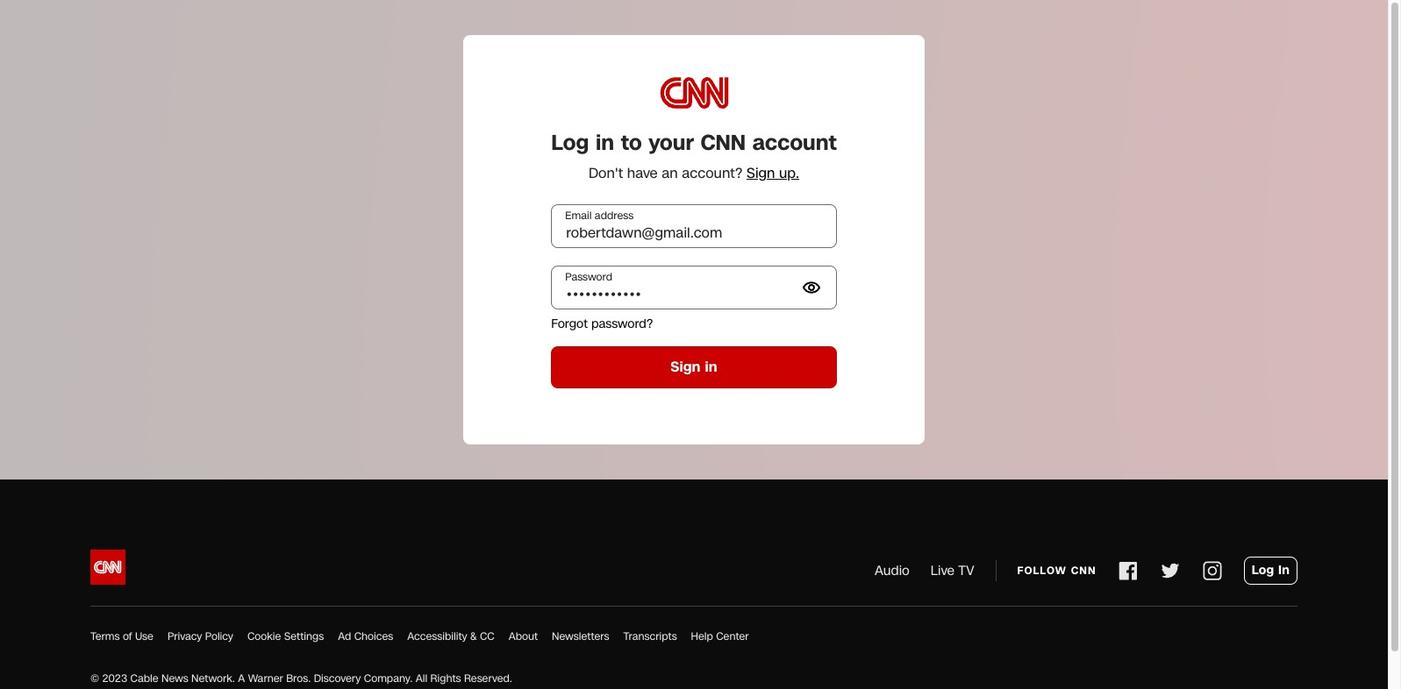 Task type: vqa. For each thing, say whether or not it's contained in the screenshot.
the left Sam
no



Task type: describe. For each thing, give the bounding box(es) containing it.
cable
[[130, 672, 158, 686]]

sign in button
[[551, 347, 837, 389]]

policy
[[205, 630, 233, 644]]

in for sign
[[705, 357, 717, 377]]

Email address email field
[[551, 204, 837, 248]]

about link
[[509, 628, 538, 646]]

2023
[[102, 672, 127, 686]]

network.
[[191, 672, 235, 686]]

tv
[[958, 562, 974, 580]]

password?
[[591, 316, 653, 333]]

use
[[135, 630, 153, 644]]

all
[[416, 672, 427, 686]]

log in to your cnn account main content
[[62, 0, 1326, 480]]

sign up. link
[[747, 163, 799, 183]]

©
[[90, 672, 99, 686]]

in
[[1278, 562, 1290, 579]]

cc
[[480, 630, 495, 644]]

privacy policy
[[168, 630, 233, 644]]

to
[[621, 128, 642, 158]]

ad choices
[[338, 630, 393, 644]]

bros.
[[286, 672, 311, 686]]

log in link
[[1244, 557, 1298, 585]]

facebook image
[[1117, 561, 1139, 582]]

sign inside log in to your cnn account don't have an account? sign up.
[[747, 163, 775, 183]]

have
[[627, 163, 658, 183]]

transcripts link
[[623, 628, 677, 646]]

your
[[649, 128, 694, 158]]

ad choices link
[[338, 628, 393, 646]]

audio
[[875, 562, 910, 580]]

log for in
[[1252, 562, 1274, 579]]

privacy
[[168, 630, 202, 644]]

cnn inside log in to your cnn account don't have an account? sign up.
[[701, 128, 746, 158]]

email
[[565, 209, 592, 223]]

forgot                         password?
[[551, 316, 653, 333]]

live
[[931, 562, 955, 580]]

choices
[[354, 630, 393, 644]]

transcripts
[[623, 630, 677, 644]]

cookie settings link
[[247, 628, 324, 646]]

Password password field
[[551, 266, 837, 310]]

audio link
[[875, 562, 910, 580]]

don't
[[589, 163, 623, 183]]

forgot                         password? button
[[551, 316, 653, 333]]

sign inside button
[[671, 357, 701, 377]]



Task type: locate. For each thing, give the bounding box(es) containing it.
0 vertical spatial cnn
[[701, 128, 746, 158]]

cnn
[[701, 128, 746, 158], [1071, 564, 1096, 578]]

1 vertical spatial log
[[1252, 562, 1274, 579]]

1 horizontal spatial in
[[705, 357, 717, 377]]

0 vertical spatial sign
[[747, 163, 775, 183]]

cookie settings
[[247, 630, 324, 644]]

password
[[565, 270, 612, 284]]

1 vertical spatial cnn
[[1071, 564, 1096, 578]]

about
[[509, 630, 538, 644]]

in inside button
[[705, 357, 717, 377]]

an
[[662, 163, 678, 183]]

log up don't
[[551, 128, 589, 158]]

sign left up.
[[747, 163, 775, 183]]

show password image
[[801, 277, 822, 298]]

discovery
[[314, 672, 361, 686]]

terms of use link
[[90, 628, 153, 646]]

twitter image
[[1160, 561, 1181, 582]]

cookie
[[247, 630, 281, 644]]

0 horizontal spatial log
[[551, 128, 589, 158]]

of
[[123, 630, 132, 644]]

1 vertical spatial in
[[705, 357, 717, 377]]

center
[[716, 630, 749, 644]]

help center
[[691, 630, 749, 644]]

privacy policy link
[[168, 628, 233, 646]]

1 horizontal spatial log
[[1252, 562, 1274, 579]]

0 horizontal spatial in
[[596, 128, 614, 158]]

live tv
[[931, 562, 974, 580]]

log for in
[[551, 128, 589, 158]]

account?
[[682, 163, 743, 183]]

reserved.
[[464, 672, 512, 686]]

log
[[551, 128, 589, 158], [1252, 562, 1274, 579]]

help
[[691, 630, 713, 644]]

0 vertical spatial in
[[596, 128, 614, 158]]

log in to your cnn account don't have an account? sign up.
[[551, 128, 837, 183]]

1 vertical spatial sign
[[671, 357, 701, 377]]

newsletters link
[[552, 628, 609, 646]]

accessibility & cc
[[407, 630, 495, 644]]

address
[[595, 209, 634, 223]]

email address
[[565, 209, 634, 223]]

a
[[238, 672, 245, 686]]

up.
[[779, 163, 799, 183]]

0 vertical spatial log
[[551, 128, 589, 158]]

sign down password password field
[[671, 357, 701, 377]]

in for log
[[596, 128, 614, 158]]

sign in
[[671, 357, 717, 377]]

log in
[[1252, 562, 1290, 579]]

terms of use
[[90, 630, 153, 644]]

in left to
[[596, 128, 614, 158]]

company.
[[364, 672, 413, 686]]

forgot
[[551, 316, 588, 333]]

accessibility & cc link
[[407, 628, 495, 646]]

in down password password field
[[705, 357, 717, 377]]

log inside log in to your cnn account don't have an account? sign up.
[[551, 128, 589, 158]]

newsletters
[[552, 630, 609, 644]]

live tv link
[[931, 562, 974, 580]]

in
[[596, 128, 614, 158], [705, 357, 717, 377]]

cnn up 'account?'
[[701, 128, 746, 158]]

sign
[[747, 163, 775, 183], [671, 357, 701, 377]]

log left in
[[1252, 562, 1274, 579]]

1 horizontal spatial cnn
[[1071, 564, 1096, 578]]

instagram image
[[1202, 561, 1223, 582]]

cnn right follow
[[1071, 564, 1096, 578]]

follow cnn
[[1017, 564, 1096, 578]]

account
[[753, 128, 837, 158]]

log inside "link"
[[1252, 562, 1274, 579]]

accessibility
[[407, 630, 467, 644]]

settings
[[284, 630, 324, 644]]

help center link
[[691, 628, 749, 646]]

1 horizontal spatial sign
[[747, 163, 775, 183]]

0 horizontal spatial sign
[[671, 357, 701, 377]]

warner
[[248, 672, 283, 686]]

&
[[470, 630, 477, 644]]

in inside log in to your cnn account don't have an account? sign up.
[[596, 128, 614, 158]]

ad
[[338, 630, 351, 644]]

0 horizontal spatial cnn
[[701, 128, 746, 158]]

follow
[[1017, 564, 1067, 578]]

rights
[[430, 672, 461, 686]]

terms
[[90, 630, 120, 644]]

© 2023 cable news network. a warner bros. discovery company. all rights reserved.
[[90, 672, 512, 686]]

news
[[161, 672, 188, 686]]



